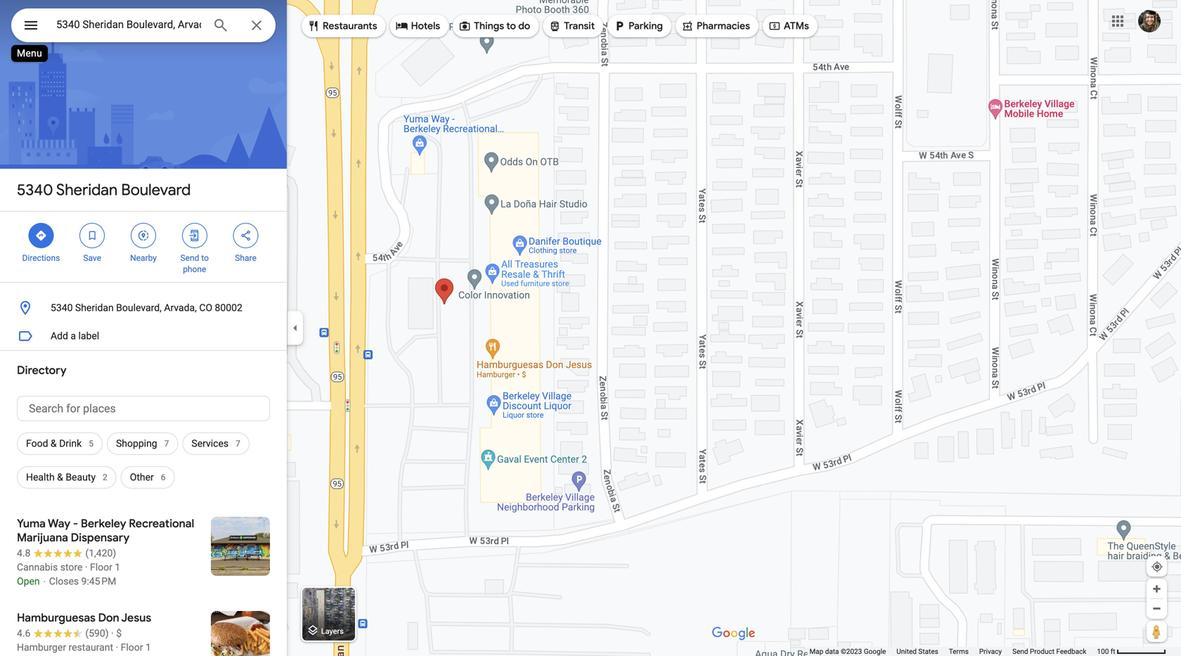 Task type: vqa. For each thing, say whether or not it's contained in the screenshot.


Task type: describe. For each thing, give the bounding box(es) containing it.
4.6 stars 590 reviews image
[[17, 626, 109, 641]]

parking
[[629, 20, 663, 32]]

privacy
[[979, 647, 1002, 656]]

hamburger restaurant · floor 1
[[17, 642, 151, 653]]

4.8 stars 1,420 reviews image
[[17, 546, 116, 560]]


[[459, 18, 471, 34]]

united states
[[897, 647, 938, 656]]

floor for -
[[90, 561, 112, 573]]

shopping 7
[[116, 438, 169, 449]]


[[86, 228, 99, 243]]

 restaurants
[[307, 18, 377, 34]]

things
[[474, 20, 504, 32]]

other 6
[[130, 471, 166, 483]]

5340 for 5340 sheridan boulevard
[[17, 180, 53, 200]]

hamburguesas
[[17, 611, 96, 625]]

label
[[78, 330, 99, 342]]

2
[[103, 472, 107, 482]]

map data ©2023 google
[[810, 647, 886, 656]]


[[613, 18, 626, 34]]

jesus
[[121, 611, 151, 625]]

don
[[98, 611, 119, 625]]

cannabis store · floor 1 open ⋅ closes 9:45 pm
[[17, 561, 120, 587]]

5340 sheridan boulevard
[[17, 180, 191, 200]]

· for jesus
[[116, 642, 118, 653]]

none field inside 5340 sheridan boulevard, arvada, co 80002 field
[[56, 16, 201, 33]]

5340 Sheridan Boulevard, Arvada, CO 80002 field
[[11, 8, 276, 42]]


[[681, 18, 694, 34]]

co
[[199, 302, 212, 314]]


[[396, 18, 408, 34]]

send product feedback button
[[1013, 647, 1087, 656]]

health & beauty 2
[[26, 471, 107, 483]]

arvada,
[[164, 302, 197, 314]]

 pharmacies
[[681, 18, 750, 34]]

send for send to phone
[[180, 253, 199, 263]]

ft
[[1111, 647, 1116, 656]]

add a label button
[[0, 322, 287, 350]]

pharmacies
[[697, 20, 750, 32]]


[[307, 18, 320, 34]]

send for send product feedback
[[1013, 647, 1028, 656]]

 atms
[[768, 18, 809, 34]]

1 for -
[[115, 561, 120, 573]]

store
[[60, 561, 83, 573]]

add a label
[[51, 330, 99, 342]]

 transit
[[549, 18, 595, 34]]


[[239, 228, 252, 243]]

 button
[[11, 8, 51, 45]]

80002
[[215, 302, 242, 314]]

5340 sheridan boulevard, arvada, co 80002
[[51, 302, 242, 314]]

5
[[89, 439, 93, 449]]

beauty
[[66, 471, 96, 483]]

zoom in image
[[1152, 584, 1162, 594]]

drink
[[59, 438, 82, 449]]

save
[[83, 253, 101, 263]]

privacy button
[[979, 647, 1002, 656]]

· $
[[111, 628, 122, 639]]

directory
[[17, 363, 67, 378]]

 hotels
[[396, 18, 440, 34]]

phone
[[183, 264, 206, 274]]

1 vertical spatial ·
[[111, 628, 114, 639]]

a
[[71, 330, 76, 342]]

send to phone
[[180, 253, 209, 274]]

food
[[26, 438, 48, 449]]

map
[[810, 647, 823, 656]]

(590)
[[85, 628, 109, 639]]

4.6
[[17, 628, 31, 639]]

united
[[897, 647, 917, 656]]

(1,420)
[[85, 547, 116, 559]]

terms button
[[949, 647, 969, 656]]

· for -
[[85, 561, 88, 573]]

dispensary
[[71, 530, 130, 545]]

closes
[[49, 575, 79, 587]]

5340 sheridan boulevard, arvada, co 80002 button
[[0, 294, 287, 322]]

services
[[192, 438, 229, 449]]

product
[[1030, 647, 1055, 656]]

google account: giulia masi  
(giulia.masi@adept.ai) image
[[1138, 10, 1161, 32]]

hamburger
[[17, 642, 66, 653]]

collapse side panel image
[[288, 320, 303, 336]]

data
[[825, 647, 839, 656]]

boulevard
[[121, 180, 191, 200]]



Task type: locate. For each thing, give the bounding box(es) containing it.
9:45 pm
[[81, 575, 116, 587]]

way
[[48, 516, 70, 531]]

show street view coverage image
[[1147, 621, 1167, 642]]

sheridan for boulevard
[[56, 180, 118, 200]]

atms
[[784, 20, 809, 32]]

send product feedback
[[1013, 647, 1087, 656]]

other
[[130, 471, 154, 483]]

None field
[[56, 16, 201, 33]]

services 7
[[192, 438, 240, 449]]

berkeley
[[81, 516, 126, 531]]

layers
[[321, 627, 344, 635]]

& for beauty
[[57, 471, 63, 483]]

0 vertical spatial send
[[180, 253, 199, 263]]

·
[[85, 561, 88, 573], [111, 628, 114, 639], [116, 642, 118, 653]]

health
[[26, 471, 55, 483]]

1 horizontal spatial floor
[[121, 642, 143, 653]]

7 for services
[[236, 439, 240, 449]]

0 vertical spatial 5340
[[17, 180, 53, 200]]

floor down $
[[121, 642, 143, 653]]

1 down jesus
[[146, 642, 151, 653]]

floor for jesus
[[121, 642, 143, 653]]

sheridan up the 
[[56, 180, 118, 200]]

100
[[1097, 647, 1109, 656]]

0 horizontal spatial ·
[[85, 561, 88, 573]]

directions
[[22, 253, 60, 263]]

none text field inside 5340 sheridan boulevard main content
[[17, 396, 270, 421]]

©2023
[[841, 647, 862, 656]]

do
[[518, 20, 530, 32]]

100 ft button
[[1097, 647, 1166, 656]]

7 for shopping
[[164, 439, 169, 449]]

nearby
[[130, 253, 157, 263]]

1 horizontal spatial 1
[[146, 642, 151, 653]]

1 down the (1,420)
[[115, 561, 120, 573]]

1 vertical spatial floor
[[121, 642, 143, 653]]

0 horizontal spatial 1
[[115, 561, 120, 573]]

1 vertical spatial to
[[201, 253, 209, 263]]

united states button
[[897, 647, 938, 656]]

1 horizontal spatial 7
[[236, 439, 240, 449]]

7 right services
[[236, 439, 240, 449]]

7 right shopping
[[164, 439, 169, 449]]

& for drink
[[51, 438, 57, 449]]

5340 sheridan boulevard main content
[[0, 0, 287, 656]]

0 horizontal spatial send
[[180, 253, 199, 263]]

&
[[51, 438, 57, 449], [57, 471, 63, 483]]

feedback
[[1056, 647, 1087, 656]]

1 vertical spatial &
[[57, 471, 63, 483]]

sheridan inside button
[[75, 302, 114, 314]]

to left do
[[506, 20, 516, 32]]

0 horizontal spatial &
[[51, 438, 57, 449]]

footer
[[810, 647, 1097, 656]]

⋅
[[42, 575, 47, 587]]

0 horizontal spatial 7
[[164, 439, 169, 449]]

1 for jesus
[[146, 642, 151, 653]]

open
[[17, 575, 40, 587]]

1 inside 'cannabis store · floor 1 open ⋅ closes 9:45 pm'
[[115, 561, 120, 573]]


[[22, 15, 39, 36]]

2 vertical spatial ·
[[116, 642, 118, 653]]

1 horizontal spatial &
[[57, 471, 63, 483]]

· right store
[[85, 561, 88, 573]]

send
[[180, 253, 199, 263], [1013, 647, 1028, 656]]

0 vertical spatial sheridan
[[56, 180, 118, 200]]

footer inside google maps 'element'
[[810, 647, 1097, 656]]

1 vertical spatial 5340
[[51, 302, 73, 314]]

5340 up the 
[[17, 180, 53, 200]]

cannabis
[[17, 561, 58, 573]]

1 7 from the left
[[164, 439, 169, 449]]

 search field
[[11, 8, 276, 45]]

google
[[864, 647, 886, 656]]

restaurant
[[69, 642, 113, 653]]

1
[[115, 561, 120, 573], [146, 642, 151, 653]]

sheridan for boulevard,
[[75, 302, 114, 314]]


[[188, 228, 201, 243]]


[[137, 228, 150, 243]]

0 vertical spatial ·
[[85, 561, 88, 573]]

send inside "button"
[[1013, 647, 1028, 656]]

to inside  things to do
[[506, 20, 516, 32]]

6
[[161, 472, 166, 482]]

2 horizontal spatial ·
[[116, 642, 118, 653]]

0 vertical spatial floor
[[90, 561, 112, 573]]

send inside 'send to phone'
[[180, 253, 199, 263]]

1 horizontal spatial to
[[506, 20, 516, 32]]

0 vertical spatial &
[[51, 438, 57, 449]]

to inside 'send to phone'
[[201, 253, 209, 263]]

boulevard,
[[116, 302, 162, 314]]

floor down the (1,420)
[[90, 561, 112, 573]]

5340
[[17, 180, 53, 200], [51, 302, 73, 314]]

yuma
[[17, 516, 46, 531]]

1 horizontal spatial send
[[1013, 647, 1028, 656]]

· inside 'cannabis store · floor 1 open ⋅ closes 9:45 pm'
[[85, 561, 88, 573]]

· left price: inexpensive icon
[[111, 628, 114, 639]]

1 vertical spatial send
[[1013, 647, 1028, 656]]

· down · $
[[116, 642, 118, 653]]

google maps element
[[0, 0, 1181, 656]]

shopping
[[116, 438, 157, 449]]

7
[[164, 439, 169, 449], [236, 439, 240, 449]]

floor inside 'cannabis store · floor 1 open ⋅ closes 9:45 pm'
[[90, 561, 112, 573]]

zoom out image
[[1152, 603, 1162, 614]]

7 inside shopping 7
[[164, 439, 169, 449]]

transit
[[564, 20, 595, 32]]

$
[[116, 628, 122, 639]]

sheridan
[[56, 180, 118, 200], [75, 302, 114, 314]]

from your device image
[[1151, 560, 1164, 573]]

0 vertical spatial 1
[[115, 561, 120, 573]]

1 horizontal spatial ·
[[111, 628, 114, 639]]

marijuana
[[17, 530, 68, 545]]

2 7 from the left
[[236, 439, 240, 449]]

None text field
[[17, 396, 270, 421]]

food & drink 5
[[26, 438, 93, 449]]

0 vertical spatial to
[[506, 20, 516, 32]]

to up phone
[[201, 253, 209, 263]]

footer containing map data ©2023 google
[[810, 647, 1097, 656]]


[[549, 18, 561, 34]]

price: inexpensive image
[[116, 628, 122, 639]]

5340 up 'add'
[[51, 302, 73, 314]]

& right health
[[57, 471, 63, 483]]

1 vertical spatial sheridan
[[75, 302, 114, 314]]

send left product
[[1013, 647, 1028, 656]]

5340 for 5340 sheridan boulevard, arvada, co 80002
[[51, 302, 73, 314]]

-
[[73, 516, 78, 531]]

states
[[919, 647, 938, 656]]

sheridan up label
[[75, 302, 114, 314]]


[[768, 18, 781, 34]]

& right food
[[51, 438, 57, 449]]


[[35, 228, 47, 243]]

100 ft
[[1097, 647, 1116, 656]]

terms
[[949, 647, 969, 656]]

actions for 5340 sheridan boulevard region
[[0, 212, 287, 282]]

hamburguesas don jesus
[[17, 611, 151, 625]]

recreational
[[129, 516, 194, 531]]

4.8
[[17, 547, 31, 559]]

7 inside services 7
[[236, 439, 240, 449]]

1 vertical spatial 1
[[146, 642, 151, 653]]

send up phone
[[180, 253, 199, 263]]

share
[[235, 253, 257, 263]]

yuma way - berkeley recreational marijuana dispensary
[[17, 516, 194, 545]]

0 horizontal spatial floor
[[90, 561, 112, 573]]

add
[[51, 330, 68, 342]]

 parking
[[613, 18, 663, 34]]

to
[[506, 20, 516, 32], [201, 253, 209, 263]]

0 horizontal spatial to
[[201, 253, 209, 263]]

 things to do
[[459, 18, 530, 34]]

5340 inside button
[[51, 302, 73, 314]]



